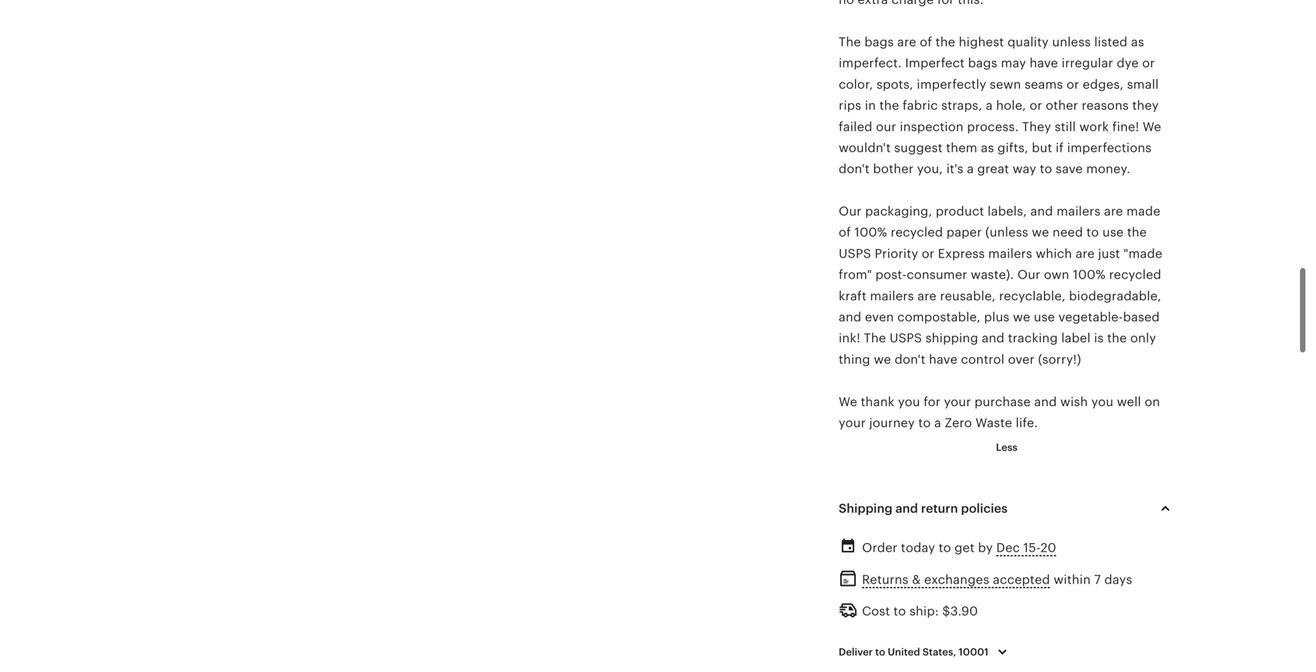 Task type: vqa. For each thing, say whether or not it's contained in the screenshot.
being
no



Task type: locate. For each thing, give the bounding box(es) containing it.
don't inside the bags are of the highest quality unless listed as imperfect. imperfect bags may have irregular dye or color, spots, imperfectly sewn seams or edges, small rips in the fabric straps, a hole, or other reasons they failed our inspection process. they still work fine! we wouldn't suggest them as gifts, but if imperfections don't bother you, it's a great way to save money.
[[839, 162, 870, 176]]

1 horizontal spatial have
[[1030, 56, 1059, 70]]

and left the return
[[896, 502, 919, 516]]

0 horizontal spatial you
[[899, 395, 921, 409]]

use up just
[[1103, 226, 1124, 240]]

0 vertical spatial use
[[1103, 226, 1124, 240]]

0 horizontal spatial the
[[839, 35, 861, 49]]

the up imperfect
[[936, 35, 956, 49]]

purchase
[[975, 395, 1031, 409]]

100% up priority
[[855, 226, 888, 240]]

recycled
[[891, 226, 944, 240], [1110, 268, 1162, 282]]

1 horizontal spatial mailers
[[989, 247, 1033, 261]]

days
[[1105, 573, 1133, 587]]

our
[[839, 204, 862, 218], [1018, 268, 1041, 282]]

failed
[[839, 120, 873, 134]]

20
[[1041, 541, 1057, 555]]

hole,
[[997, 99, 1027, 113]]

imperfectly
[[917, 77, 987, 91]]

use up tracking
[[1034, 310, 1056, 324]]

mailers down post-
[[870, 289, 915, 303]]

1 horizontal spatial we
[[1143, 120, 1162, 134]]

from"
[[839, 268, 872, 282]]

wish
[[1061, 395, 1089, 409]]

spots,
[[877, 77, 914, 91]]

of up from" at the top right of page
[[839, 226, 852, 240]]

we down 'they'
[[1143, 120, 1162, 134]]

tracking
[[1009, 331, 1058, 345]]

0 horizontal spatial a
[[935, 416, 942, 430]]

1 vertical spatial as
[[981, 141, 995, 155]]

0 horizontal spatial we
[[874, 353, 892, 367]]

1 vertical spatial have
[[929, 353, 958, 367]]

order today to get by dec 15-20
[[862, 541, 1057, 555]]

straps,
[[942, 99, 983, 113]]

mailers up need
[[1057, 204, 1101, 218]]

the down even
[[864, 331, 887, 345]]

and up need
[[1031, 204, 1054, 218]]

1 horizontal spatial recycled
[[1110, 268, 1162, 282]]

to down for
[[919, 416, 931, 430]]

recycled down "made
[[1110, 268, 1162, 282]]

the
[[936, 35, 956, 49], [880, 99, 900, 113], [1128, 226, 1147, 240], [1108, 331, 1128, 345]]

1 vertical spatial recycled
[[1110, 268, 1162, 282]]

a left zero
[[935, 416, 942, 430]]

control
[[961, 353, 1005, 367]]

we right the thing
[[874, 353, 892, 367]]

as up dye
[[1132, 35, 1145, 49]]

(sorry!)
[[1039, 353, 1082, 367]]

1 vertical spatial your
[[839, 416, 866, 430]]

0 vertical spatial mailers
[[1057, 204, 1101, 218]]

0 horizontal spatial use
[[1034, 310, 1056, 324]]

1 vertical spatial we
[[839, 395, 858, 409]]

or
[[1143, 56, 1156, 70], [1067, 77, 1080, 91], [1030, 99, 1043, 113], [922, 247, 935, 261]]

"made
[[1124, 247, 1163, 261]]

1 horizontal spatial the
[[864, 331, 887, 345]]

your
[[945, 395, 972, 409], [839, 416, 866, 430]]

to left united
[[876, 646, 886, 658]]

1 vertical spatial 100%
[[1073, 268, 1106, 282]]

the inside the bags are of the highest quality unless listed as imperfect. imperfect bags may have irregular dye or color, spots, imperfectly sewn seams or edges, small rips in the fabric straps, a hole, or other reasons they failed our inspection process. they still work fine! we wouldn't suggest them as gifts, but if imperfections don't bother you, it's a great way to save money.
[[839, 35, 861, 49]]

1 vertical spatial we
[[1013, 310, 1031, 324]]

to inside the bags are of the highest quality unless listed as imperfect. imperfect bags may have irregular dye or color, spots, imperfectly sewn seams or edges, small rips in the fabric straps, a hole, or other reasons they failed our inspection process. they still work fine! we wouldn't suggest them as gifts, but if imperfections don't bother you, it's a great way to save money.
[[1040, 162, 1053, 176]]

1 horizontal spatial as
[[1132, 35, 1145, 49]]

of inside the bags are of the highest quality unless listed as imperfect. imperfect bags may have irregular dye or color, spots, imperfectly sewn seams or edges, small rips in the fabric straps, a hole, or other reasons they failed our inspection process. they still work fine! we wouldn't suggest them as gifts, but if imperfections don't bother you, it's a great way to save money.
[[920, 35, 933, 49]]

0 vertical spatial the
[[839, 35, 861, 49]]

plus
[[985, 310, 1010, 324]]

1 vertical spatial don't
[[895, 353, 926, 367]]

the up "made
[[1128, 226, 1147, 240]]

0 vertical spatial usps
[[839, 247, 872, 261]]

or up consumer
[[922, 247, 935, 261]]

as down process.
[[981, 141, 995, 155]]

1 horizontal spatial of
[[920, 35, 933, 49]]

1 vertical spatial usps
[[890, 331, 923, 345]]

recycled down the packaging,
[[891, 226, 944, 240]]

your up zero
[[945, 395, 972, 409]]

bags up "imperfect."
[[865, 35, 894, 49]]

based
[[1124, 310, 1160, 324]]

100% down just
[[1073, 268, 1106, 282]]

of
[[920, 35, 933, 49], [839, 226, 852, 240]]

small
[[1128, 77, 1159, 91]]

1 horizontal spatial 100%
[[1073, 268, 1106, 282]]

the up "imperfect."
[[839, 35, 861, 49]]

have up seams
[[1030, 56, 1059, 70]]

and
[[1031, 204, 1054, 218], [839, 310, 862, 324], [982, 331, 1005, 345], [1035, 395, 1058, 409], [896, 502, 919, 516]]

suggest
[[895, 141, 943, 155]]

or right dye
[[1143, 56, 1156, 70]]

you
[[899, 395, 921, 409], [1092, 395, 1114, 409]]

a inside we thank you for your purchase and wish you well on your journey to a zero waste life.
[[935, 416, 942, 430]]

shipping and return policies button
[[825, 490, 1189, 527]]

are inside the bags are of the highest quality unless listed as imperfect. imperfect bags may have irregular dye or color, spots, imperfectly sewn seams or edges, small rips in the fabric straps, a hole, or other reasons they failed our inspection process. they still work fine! we wouldn't suggest them as gifts, but if imperfections don't bother you, it's a great way to save money.
[[898, 35, 917, 49]]

listed
[[1095, 35, 1128, 49]]

bags down highest
[[969, 56, 998, 70]]

of up imperfect
[[920, 35, 933, 49]]

returns & exchanges accepted button
[[862, 569, 1051, 591]]

waste).
[[971, 268, 1015, 282]]

great
[[978, 162, 1010, 176]]

to inside dropdown button
[[876, 646, 886, 658]]

0 vertical spatial our
[[839, 204, 862, 218]]

we inside we thank you for your purchase and wish you well on your journey to a zero waste life.
[[839, 395, 858, 409]]

mailers down (unless at the right top of page
[[989, 247, 1033, 261]]

don't down shipping
[[895, 353, 926, 367]]

our left the packaging,
[[839, 204, 862, 218]]

your down thank
[[839, 416, 866, 430]]

don't down wouldn't
[[839, 162, 870, 176]]

use
[[1103, 226, 1124, 240], [1034, 310, 1056, 324]]

usps down even
[[890, 331, 923, 345]]

usps up from" at the top right of page
[[839, 247, 872, 261]]

1 horizontal spatial our
[[1018, 268, 1041, 282]]

1 vertical spatial of
[[839, 226, 852, 240]]

to right cost
[[894, 604, 907, 618]]

0 horizontal spatial usps
[[839, 247, 872, 261]]

are
[[898, 35, 917, 49], [1105, 204, 1124, 218], [1076, 247, 1095, 261], [918, 289, 937, 303]]

color,
[[839, 77, 874, 91]]

0 vertical spatial have
[[1030, 56, 1059, 70]]

cost to ship: $ 3.90
[[862, 604, 979, 618]]

we inside the bags are of the highest quality unless listed as imperfect. imperfect bags may have irregular dye or color, spots, imperfectly sewn seams or edges, small rips in the fabric straps, a hole, or other reasons they failed our inspection process. they still work fine! we wouldn't suggest them as gifts, but if imperfections don't bother you, it's a great way to save money.
[[1143, 120, 1162, 134]]

and inside dropdown button
[[896, 502, 919, 516]]

0 vertical spatial a
[[986, 99, 993, 113]]

2 horizontal spatial we
[[1032, 226, 1050, 240]]

we down the recyclable,
[[1013, 310, 1031, 324]]

a
[[986, 99, 993, 113], [967, 162, 974, 176], [935, 416, 942, 430]]

to right need
[[1087, 226, 1100, 240]]

0 vertical spatial of
[[920, 35, 933, 49]]

0 horizontal spatial don't
[[839, 162, 870, 176]]

are up imperfect
[[898, 35, 917, 49]]

1 vertical spatial the
[[864, 331, 887, 345]]

inspection
[[900, 120, 964, 134]]

order
[[862, 541, 898, 555]]

100%
[[855, 226, 888, 240], [1073, 268, 1106, 282]]

0 vertical spatial don't
[[839, 162, 870, 176]]

0 vertical spatial we
[[1143, 120, 1162, 134]]

0 vertical spatial your
[[945, 395, 972, 409]]

we
[[1143, 120, 1162, 134], [839, 395, 858, 409]]

our packaging, product labels, and mailers are made of 100% recycled paper (unless we need to use the usps priority or express mailers which are just "made from" post-consumer waste). our own 100% recycled kraft mailers are reusable, recyclable, biodegradable, and even compostable, plus we use vegetable-based ink! the usps shipping and tracking label is the only thing we don't have control over (sorry!)
[[839, 204, 1163, 367]]

and inside we thank you for your purchase and wish you well on your journey to a zero waste life.
[[1035, 395, 1058, 409]]

a up process.
[[986, 99, 993, 113]]

2 vertical spatial a
[[935, 416, 942, 430]]

1 horizontal spatial usps
[[890, 331, 923, 345]]

you left for
[[899, 395, 921, 409]]

and up life.
[[1035, 395, 1058, 409]]

0 horizontal spatial have
[[929, 353, 958, 367]]

0 horizontal spatial of
[[839, 226, 852, 240]]

biodegradable,
[[1070, 289, 1162, 303]]

1 vertical spatial mailers
[[989, 247, 1033, 261]]

1 vertical spatial a
[[967, 162, 974, 176]]

don't
[[839, 162, 870, 176], [895, 353, 926, 367]]

1 horizontal spatial your
[[945, 395, 972, 409]]

reusable,
[[940, 289, 996, 303]]

you left well
[[1092, 395, 1114, 409]]

our up the recyclable,
[[1018, 268, 1041, 282]]

have inside the bags are of the highest quality unless listed as imperfect. imperfect bags may have irregular dye or color, spots, imperfectly sewn seams or edges, small rips in the fabric straps, a hole, or other reasons they failed our inspection process. they still work fine! we wouldn't suggest them as gifts, but if imperfections don't bother you, it's a great way to save money.
[[1030, 56, 1059, 70]]

the
[[839, 35, 861, 49], [864, 331, 887, 345]]

we left thank
[[839, 395, 858, 409]]

other
[[1046, 99, 1079, 113]]

over
[[1009, 353, 1035, 367]]

get
[[955, 541, 975, 555]]

2 horizontal spatial mailers
[[1057, 204, 1101, 218]]

0 horizontal spatial recycled
[[891, 226, 944, 240]]

priority
[[875, 247, 919, 261]]

0 horizontal spatial mailers
[[870, 289, 915, 303]]

shipping
[[839, 502, 893, 516]]

1 horizontal spatial a
[[967, 162, 974, 176]]

wouldn't
[[839, 141, 891, 155]]

&
[[912, 573, 921, 587]]

to left 'get'
[[939, 541, 952, 555]]

the inside our packaging, product labels, and mailers are made of 100% recycled paper (unless we need to use the usps priority or express mailers which are just "made from" post-consumer waste). our own 100% recycled kraft mailers are reusable, recyclable, biodegradable, and even compostable, plus we use vegetable-based ink! the usps shipping and tracking label is the only thing we don't have control over (sorry!)
[[864, 331, 887, 345]]

they
[[1133, 99, 1159, 113]]

as
[[1132, 35, 1145, 49], [981, 141, 995, 155]]

to right way
[[1040, 162, 1053, 176]]

0 horizontal spatial as
[[981, 141, 995, 155]]

unless
[[1053, 35, 1091, 49]]

1 horizontal spatial use
[[1103, 226, 1124, 240]]

0 horizontal spatial we
[[839, 395, 858, 409]]

1 horizontal spatial don't
[[895, 353, 926, 367]]

need
[[1053, 226, 1084, 240]]

1 vertical spatial bags
[[969, 56, 998, 70]]

1 horizontal spatial you
[[1092, 395, 1114, 409]]

we up the which
[[1032, 226, 1050, 240]]

0 horizontal spatial bags
[[865, 35, 894, 49]]

deliver
[[839, 646, 873, 658]]

only
[[1131, 331, 1157, 345]]

mailers
[[1057, 204, 1101, 218], [989, 247, 1033, 261], [870, 289, 915, 303]]

a right it's
[[967, 162, 974, 176]]

1 vertical spatial use
[[1034, 310, 1056, 324]]

have down shipping
[[929, 353, 958, 367]]

0 horizontal spatial 100%
[[855, 226, 888, 240]]

label
[[1062, 331, 1091, 345]]

the right in
[[880, 99, 900, 113]]

0 horizontal spatial our
[[839, 204, 862, 218]]

thing
[[839, 353, 871, 367]]

bags
[[865, 35, 894, 49], [969, 56, 998, 70]]

fabric
[[903, 99, 938, 113]]



Task type: describe. For each thing, give the bounding box(es) containing it.
or up they
[[1030, 99, 1043, 113]]

irregular
[[1062, 56, 1114, 70]]

which
[[1036, 247, 1073, 261]]

return
[[922, 502, 959, 516]]

sewn
[[990, 77, 1022, 91]]

0 vertical spatial 100%
[[855, 226, 888, 240]]

reasons
[[1082, 99, 1129, 113]]

don't inside our packaging, product labels, and mailers are made of 100% recycled paper (unless we need to use the usps priority or express mailers which are just "made from" post-consumer waste). our own 100% recycled kraft mailers are reusable, recyclable, biodegradable, and even compostable, plus we use vegetable-based ink! the usps shipping and tracking label is the only thing we don't have control over (sorry!)
[[895, 353, 926, 367]]

recyclable,
[[1000, 289, 1066, 303]]

product
[[936, 204, 985, 218]]

shipping
[[926, 331, 979, 345]]

thank
[[861, 395, 895, 409]]

(unless
[[986, 226, 1029, 240]]

still
[[1055, 120, 1077, 134]]

dye
[[1117, 56, 1139, 70]]

policies
[[962, 502, 1008, 516]]

less
[[997, 442, 1018, 454]]

life.
[[1016, 416, 1038, 430]]

states,
[[923, 646, 957, 658]]

way
[[1013, 162, 1037, 176]]

bother
[[874, 162, 914, 176]]

7
[[1095, 573, 1102, 587]]

exchanges
[[925, 573, 990, 587]]

rips
[[839, 99, 862, 113]]

but
[[1032, 141, 1053, 155]]

0 vertical spatial as
[[1132, 35, 1145, 49]]

post-
[[876, 268, 907, 282]]

vegetable-
[[1059, 310, 1124, 324]]

own
[[1044, 268, 1070, 282]]

just
[[1099, 247, 1121, 261]]

ink!
[[839, 331, 861, 345]]

we thank you for your purchase and wish you well on your journey to a zero waste life.
[[839, 395, 1161, 430]]

well
[[1118, 395, 1142, 409]]

on
[[1145, 395, 1161, 409]]

you,
[[918, 162, 943, 176]]

or inside our packaging, product labels, and mailers are made of 100% recycled paper (unless we need to use the usps priority or express mailers which are just "made from" post-consumer waste). our own 100% recycled kraft mailers are reusable, recyclable, biodegradable, and even compostable, plus we use vegetable-based ink! the usps shipping and tracking label is the only thing we don't have control over (sorry!)
[[922, 247, 935, 261]]

they
[[1023, 120, 1052, 134]]

united
[[888, 646, 921, 658]]

in
[[865, 99, 876, 113]]

1 horizontal spatial we
[[1013, 310, 1031, 324]]

to inside we thank you for your purchase and wish you well on your journey to a zero waste life.
[[919, 416, 931, 430]]

dec
[[997, 541, 1021, 555]]

3.90
[[951, 604, 979, 618]]

cost
[[862, 604, 891, 618]]

0 vertical spatial recycled
[[891, 226, 944, 240]]

shipping and return policies
[[839, 502, 1008, 516]]

work
[[1080, 120, 1109, 134]]

by
[[979, 541, 993, 555]]

less button
[[985, 434, 1030, 462]]

0 horizontal spatial your
[[839, 416, 866, 430]]

1 you from the left
[[899, 395, 921, 409]]

even
[[865, 310, 894, 324]]

imperfect.
[[839, 56, 902, 70]]

edges,
[[1083, 77, 1124, 91]]

returns & exchanges accepted within 7 days
[[862, 573, 1133, 587]]

the right is at right
[[1108, 331, 1128, 345]]

deliver to united states, 10001
[[839, 646, 989, 658]]

0 vertical spatial bags
[[865, 35, 894, 49]]

2 you from the left
[[1092, 395, 1114, 409]]

1 horizontal spatial bags
[[969, 56, 998, 70]]

for
[[924, 395, 941, 409]]

zero
[[945, 416, 973, 430]]

to inside our packaging, product labels, and mailers are made of 100% recycled paper (unless we need to use the usps priority or express mailers which are just "made from" post-consumer waste). our own 100% recycled kraft mailers are reusable, recyclable, biodegradable, and even compostable, plus we use vegetable-based ink! the usps shipping and tracking label is the only thing we don't have control over (sorry!)
[[1087, 226, 1100, 240]]

returns
[[862, 573, 909, 587]]

2 horizontal spatial a
[[986, 99, 993, 113]]

are left just
[[1076, 247, 1095, 261]]

within
[[1054, 573, 1091, 587]]

our
[[876, 120, 897, 134]]

journey
[[870, 416, 915, 430]]

0 vertical spatial we
[[1032, 226, 1050, 240]]

made
[[1127, 204, 1161, 218]]

labels,
[[988, 204, 1028, 218]]

imperfect
[[906, 56, 965, 70]]

1 vertical spatial our
[[1018, 268, 1041, 282]]

kraft
[[839, 289, 867, 303]]

seams
[[1025, 77, 1064, 91]]

of inside our packaging, product labels, and mailers are made of 100% recycled paper (unless we need to use the usps priority or express mailers which are just "made from" post-consumer waste). our own 100% recycled kraft mailers are reusable, recyclable, biodegradable, and even compostable, plus we use vegetable-based ink! the usps shipping and tracking label is the only thing we don't have control over (sorry!)
[[839, 226, 852, 240]]

quality
[[1008, 35, 1049, 49]]

2 vertical spatial mailers
[[870, 289, 915, 303]]

if
[[1056, 141, 1064, 155]]

the bags are of the highest quality unless listed as imperfect. imperfect bags may have irregular dye or color, spots, imperfectly sewn seams or edges, small rips in the fabric straps, a hole, or other reasons they failed our inspection process. they still work fine! we wouldn't suggest them as gifts, but if imperfections don't bother you, it's a great way to save money.
[[839, 35, 1162, 176]]

15-
[[1024, 541, 1041, 555]]

dec 15-20 button
[[997, 537, 1057, 559]]

or up "other"
[[1067, 77, 1080, 91]]

save
[[1056, 162, 1083, 176]]

packaging,
[[866, 204, 933, 218]]

have inside our packaging, product labels, and mailers are made of 100% recycled paper (unless we need to use the usps priority or express mailers which are just "made from" post-consumer waste). our own 100% recycled kraft mailers are reusable, recyclable, biodegradable, and even compostable, plus we use vegetable-based ink! the usps shipping and tracking label is the only thing we don't have control over (sorry!)
[[929, 353, 958, 367]]

them
[[947, 141, 978, 155]]

express
[[938, 247, 985, 261]]

accepted
[[993, 573, 1051, 587]]

highest
[[959, 35, 1005, 49]]

are down consumer
[[918, 289, 937, 303]]

may
[[1001, 56, 1027, 70]]

and up ink! on the right bottom
[[839, 310, 862, 324]]

deliver to united states, 10001 button
[[827, 636, 1024, 659]]

2 vertical spatial we
[[874, 353, 892, 367]]

and down 'plus'
[[982, 331, 1005, 345]]

compostable,
[[898, 310, 981, 324]]

are left made
[[1105, 204, 1124, 218]]

process.
[[968, 120, 1019, 134]]



